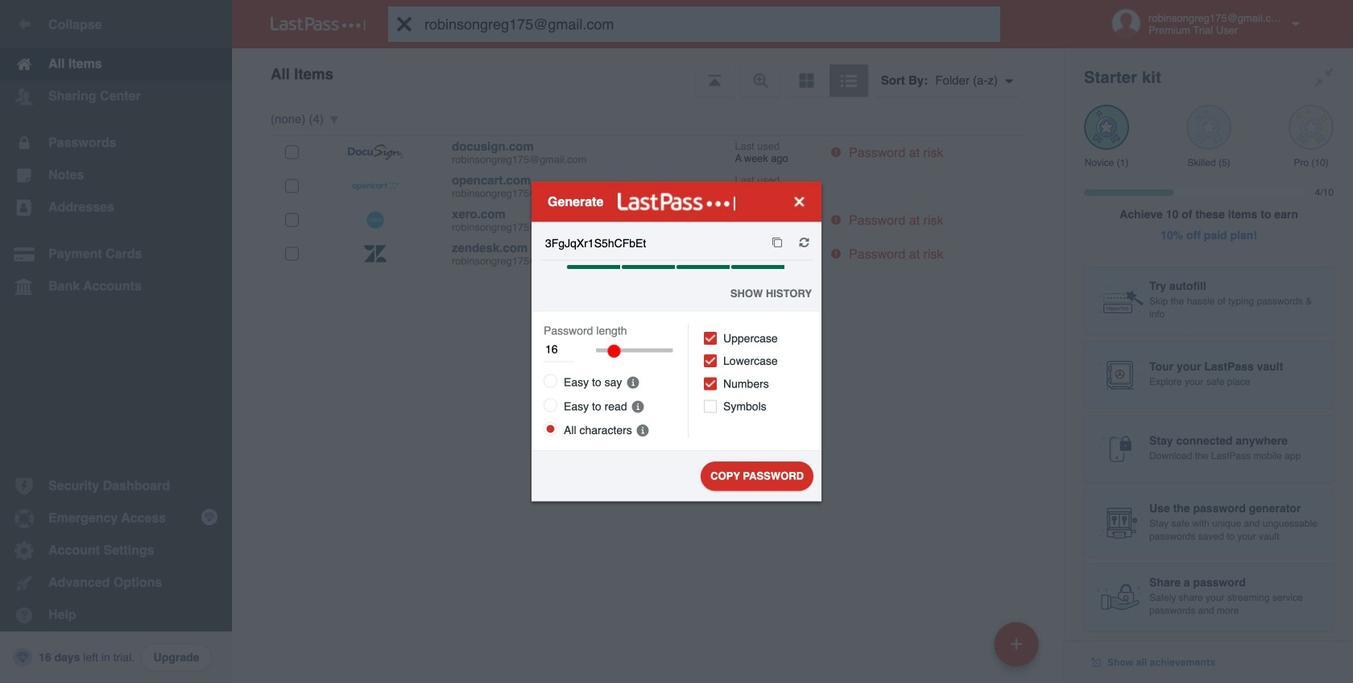 Task type: vqa. For each thing, say whether or not it's contained in the screenshot.
Main navigation navigation
yes



Task type: locate. For each thing, give the bounding box(es) containing it.
None number field
[[544, 342, 575, 362]]

search my vault text field
[[388, 6, 1032, 42]]

new item image
[[1011, 639, 1023, 650]]

Please enter a password... text field
[[544, 222, 758, 262]]

vault options navigation
[[232, 48, 1065, 97]]

None range field
[[596, 340, 673, 361]]

dialog
[[524, 182, 830, 502]]



Task type: describe. For each thing, give the bounding box(es) containing it.
clear search image
[[388, 6, 421, 42]]

lastpass image
[[271, 17, 366, 31]]

Search search field
[[388, 6, 1032, 42]]

main navigation navigation
[[0, 0, 232, 683]]

new item navigation
[[989, 617, 1049, 683]]



